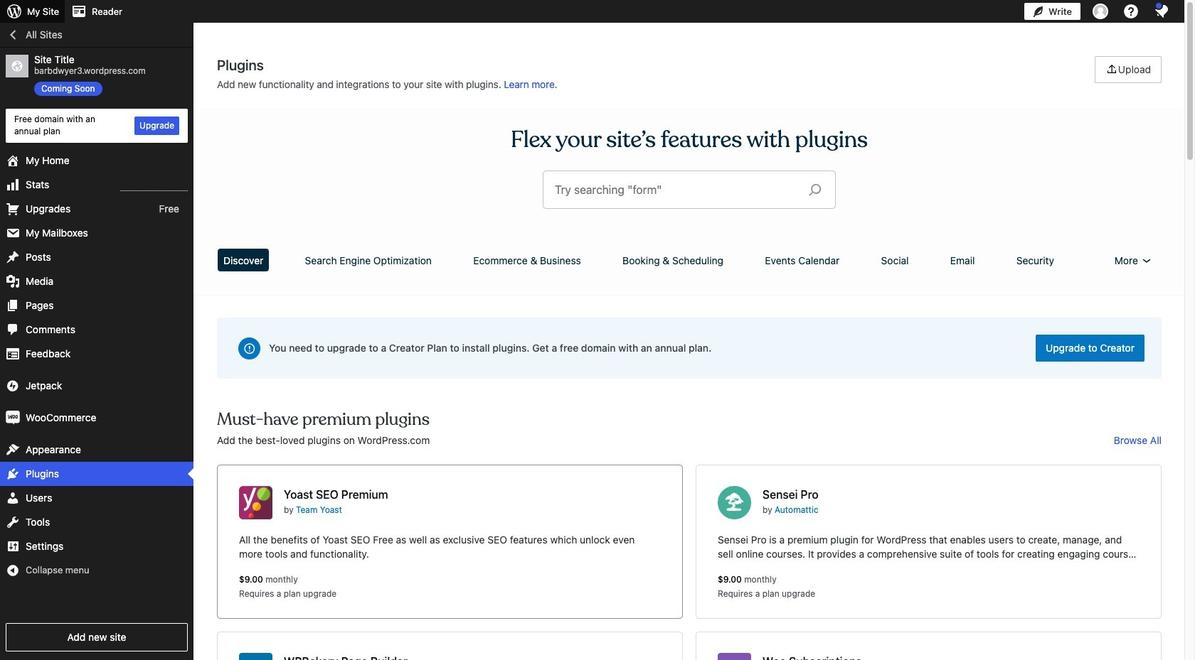 Task type: vqa. For each thing, say whether or not it's contained in the screenshot.
main content
yes



Task type: locate. For each thing, give the bounding box(es) containing it.
2 plugin icon image from the left
[[718, 487, 751, 520]]

plugin icon image
[[239, 487, 272, 520], [718, 487, 751, 520]]

main content
[[212, 56, 1166, 661]]

0 horizontal spatial plugin icon image
[[239, 487, 272, 520]]

1 plugin icon image from the left
[[239, 487, 272, 520]]

1 vertical spatial img image
[[6, 411, 20, 425]]

1 horizontal spatial plugin icon image
[[718, 487, 751, 520]]

1 img image from the top
[[6, 379, 20, 393]]

help image
[[1122, 3, 1140, 20]]

open search image
[[797, 180, 833, 200]]

img image
[[6, 379, 20, 393], [6, 411, 20, 425]]

None search field
[[543, 171, 835, 208]]

0 vertical spatial img image
[[6, 379, 20, 393]]



Task type: describe. For each thing, give the bounding box(es) containing it.
Search search field
[[555, 171, 797, 208]]

highest hourly views 0 image
[[120, 182, 188, 191]]

2 img image from the top
[[6, 411, 20, 425]]

manage your notifications image
[[1153, 3, 1170, 20]]

my profile image
[[1093, 4, 1108, 19]]



